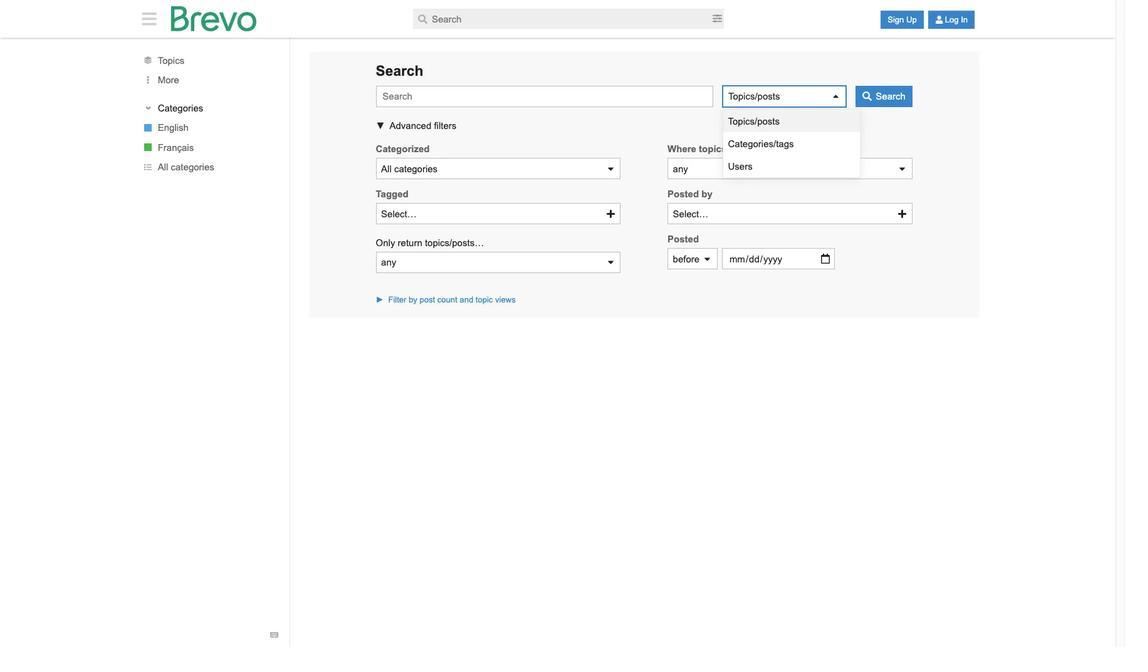 Task type: locate. For each thing, give the bounding box(es) containing it.
all down categorized
[[381, 164, 392, 174]]

1 posted from the top
[[668, 189, 699, 200]]

1 horizontal spatial categories
[[394, 164, 438, 174]]

1 horizontal spatial by
[[702, 189, 713, 200]]

by
[[702, 189, 713, 200], [409, 296, 418, 305]]

0 horizontal spatial categories
[[171, 162, 214, 173]]

0 horizontal spatial any
[[381, 257, 397, 268]]

by left post
[[409, 296, 418, 305]]

none search field containing search
[[309, 52, 980, 318]]

filter by post count and topic views
[[389, 296, 516, 305]]

any down 'only'
[[381, 257, 397, 268]]

0 horizontal spatial all categories
[[158, 162, 214, 173]]

keyboard shortcuts image
[[270, 632, 278, 640]]

select… down posted by at the top right
[[673, 209, 709, 219]]

1 vertical spatial any
[[381, 257, 397, 268]]

0 vertical spatial any
[[673, 164, 689, 174]]

log
[[946, 15, 959, 24]]

hide sidebar image
[[138, 11, 160, 27]]

categories inside search box
[[394, 164, 438, 174]]

1 vertical spatial posted
[[668, 234, 699, 245]]

2 select… from the left
[[673, 209, 709, 219]]

0 horizontal spatial select…
[[381, 209, 417, 219]]

where
[[668, 144, 697, 155]]

by down topics
[[702, 189, 713, 200]]

categories down categorized
[[394, 164, 438, 174]]

topics/posts
[[729, 91, 781, 102]]

all inside search box
[[381, 164, 392, 174]]

1 horizontal spatial select…
[[673, 209, 709, 219]]

categories button
[[142, 102, 278, 114]]

None search field
[[309, 52, 980, 318]]

search image
[[419, 14, 428, 24], [863, 92, 872, 101]]

all categories inside search box
[[381, 164, 438, 174]]

topic
[[476, 296, 493, 305]]

1 horizontal spatial all
[[381, 164, 392, 174]]

all right list image
[[158, 162, 168, 173]]

search button
[[856, 86, 913, 107]]

0 vertical spatial search image
[[419, 14, 428, 24]]

posted up before
[[668, 234, 699, 245]]

all categories down categorized
[[381, 164, 438, 174]]

select…
[[381, 209, 417, 219], [673, 209, 709, 219]]

français
[[158, 142, 194, 153]]

all
[[158, 162, 168, 173], [381, 164, 392, 174]]

radio item
[[724, 110, 861, 132], [724, 132, 861, 155], [724, 155, 861, 178]]

by for posted
[[702, 189, 713, 200]]

1 horizontal spatial all categories
[[381, 164, 438, 174]]

search main content
[[130, 38, 986, 648]]

0 vertical spatial posted
[[668, 189, 699, 200]]

menu
[[724, 110, 861, 178]]

all categories link
[[130, 157, 290, 177]]

topics
[[158, 55, 185, 66]]

select… down tagged
[[381, 209, 417, 219]]

0 horizontal spatial search
[[376, 62, 424, 79]]

any down where
[[673, 164, 689, 174]]

1 horizontal spatial search image
[[863, 92, 872, 101]]

1 radio item from the top
[[724, 110, 861, 132]]

any
[[673, 164, 689, 174], [381, 257, 397, 268]]

1 vertical spatial search image
[[863, 92, 872, 101]]

0 horizontal spatial by
[[409, 296, 418, 305]]

1 vertical spatial search
[[876, 91, 906, 102]]

1 vertical spatial by
[[409, 296, 418, 305]]

categorized
[[376, 144, 430, 155]]

categories down français
[[171, 162, 214, 173]]

before
[[673, 254, 700, 265]]

all categories
[[158, 162, 214, 173], [381, 164, 438, 174]]

count
[[438, 296, 458, 305]]

filter
[[389, 296, 407, 305]]

list image
[[144, 164, 152, 171]]

posted
[[668, 189, 699, 200], [668, 234, 699, 245]]

return
[[398, 238, 423, 248]]

0 vertical spatial by
[[702, 189, 713, 200]]

2 posted from the top
[[668, 234, 699, 245]]

1 horizontal spatial search
[[876, 91, 906, 102]]

log in
[[946, 15, 968, 24]]

posted down where
[[668, 189, 699, 200]]

all categories down français
[[158, 162, 214, 173]]

search
[[376, 62, 424, 79], [876, 91, 906, 102]]

search inside button
[[876, 91, 906, 102]]

only
[[376, 238, 395, 248]]

topics/posts…
[[425, 238, 484, 248]]

any for only
[[381, 257, 397, 268]]

0 horizontal spatial all
[[158, 162, 168, 173]]

region
[[309, 318, 980, 337]]

0 horizontal spatial search image
[[419, 14, 428, 24]]

posted for posted
[[668, 234, 699, 245]]

select… for tagged
[[381, 209, 417, 219]]

user image
[[936, 16, 944, 24]]

english link
[[130, 118, 290, 138]]

1 select… from the left
[[381, 209, 417, 219]]

1 horizontal spatial any
[[673, 164, 689, 174]]

categories
[[171, 162, 214, 173], [394, 164, 438, 174]]



Task type: vqa. For each thing, say whether or not it's contained in the screenshot.


Task type: describe. For each thing, give the bounding box(es) containing it.
2 radio item from the top
[[724, 132, 861, 155]]

date date field
[[723, 249, 836, 270]]

filters
[[434, 120, 457, 131]]

tagged
[[376, 189, 409, 200]]

enter search keyword text field
[[376, 86, 714, 107]]

layer group image
[[144, 56, 152, 64]]

open advanced search image
[[713, 14, 723, 23]]

topics link
[[130, 50, 290, 70]]

search image inside button
[[863, 92, 872, 101]]

up
[[907, 15, 917, 24]]

categories
[[158, 103, 203, 113]]

ellipsis v image
[[142, 76, 155, 84]]

only return topics/posts…
[[376, 238, 484, 248]]

angle down image
[[144, 104, 152, 112]]

posted by
[[668, 189, 713, 200]]

more button
[[130, 70, 290, 90]]

topics
[[699, 144, 727, 155]]

select… for posted by
[[673, 209, 709, 219]]

log in button
[[929, 11, 975, 29]]

menu inside search box
[[724, 110, 861, 178]]

and
[[460, 296, 474, 305]]

français link
[[130, 138, 290, 157]]

0 vertical spatial search
[[376, 62, 424, 79]]

all categories inside all categories link
[[158, 162, 214, 173]]

none search field inside search main content
[[309, 52, 980, 318]]

sign up
[[888, 15, 917, 24]]

brevo community image
[[171, 6, 256, 31]]

by for filter
[[409, 296, 418, 305]]

advanced
[[390, 120, 432, 131]]

3 radio item from the top
[[724, 155, 861, 178]]

where topics
[[668, 144, 727, 155]]

advanced filters
[[390, 120, 457, 131]]

post
[[420, 296, 435, 305]]

in
[[962, 15, 968, 24]]

sign
[[888, 15, 905, 24]]

more
[[158, 75, 179, 85]]

any for where
[[673, 164, 689, 174]]

region inside search main content
[[309, 318, 980, 337]]

posted for posted by
[[668, 189, 699, 200]]

english
[[158, 122, 189, 133]]

Search text field
[[413, 9, 711, 29]]

sign up button
[[881, 11, 924, 29]]

views
[[496, 296, 516, 305]]



